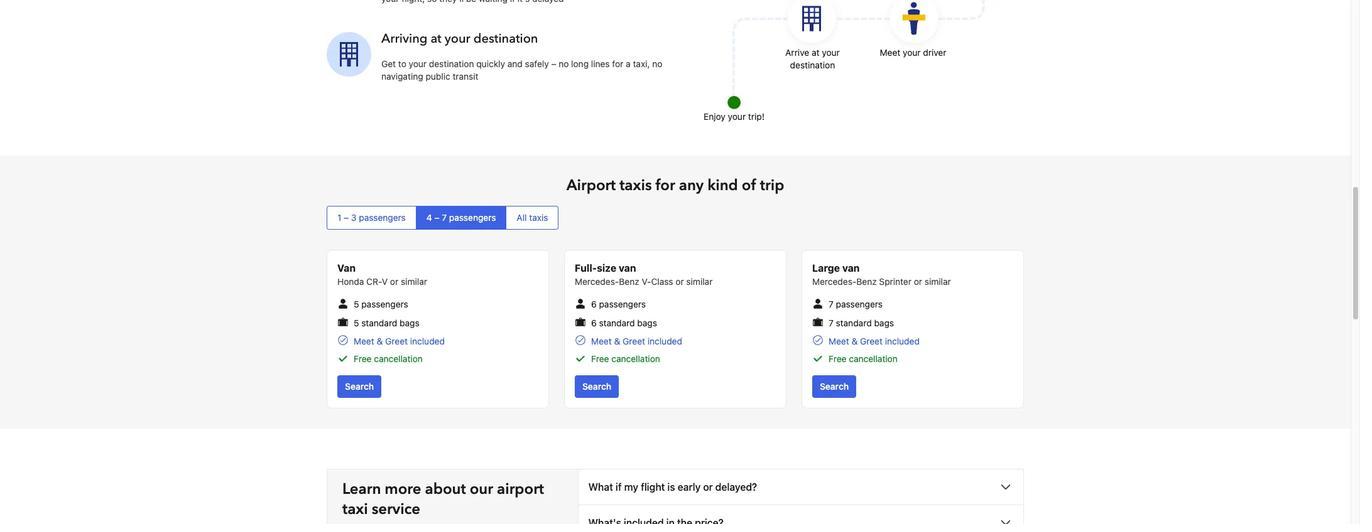 Task type: describe. For each thing, give the bounding box(es) containing it.
search button for mercedes-
[[813, 376, 857, 398]]

free for mercedes-
[[829, 354, 847, 365]]

what if my flight is early or delayed?
[[589, 482, 758, 493]]

lines
[[591, 59, 610, 69]]

included for van
[[648, 336, 683, 347]]

full-size van mercedes-benz v-class or similar
[[575, 263, 713, 287]]

arriving
[[382, 30, 428, 47]]

van inside large van mercedes-benz sprinter or similar
[[843, 263, 860, 274]]

1 no from the left
[[559, 59, 569, 69]]

airport
[[567, 176, 616, 196]]

5 for 5 standard bags
[[354, 318, 359, 329]]

size
[[597, 263, 617, 274]]

search button for cr-
[[338, 376, 382, 398]]

safely
[[525, 59, 549, 69]]

at for arrive
[[812, 47, 820, 58]]

7 passengers
[[829, 299, 883, 310]]

& for van
[[614, 336, 621, 347]]

passengers right 4
[[449, 213, 496, 223]]

search button for van
[[575, 376, 619, 398]]

standard for van
[[599, 318, 635, 329]]

destination for get to your destination quickly and safely – no long lines for a taxi, no navigating public transit
[[429, 59, 474, 69]]

what if my flight is early or delayed? button
[[579, 470, 1024, 505]]

airport taxis for any kind of trip
[[567, 176, 785, 196]]

airport
[[497, 480, 544, 500]]

or inside large van mercedes-benz sprinter or similar
[[914, 277, 923, 287]]

4
[[427, 213, 432, 223]]

flight
[[641, 482, 665, 493]]

& for cr-
[[377, 336, 383, 347]]

passengers for large van
[[836, 299, 883, 310]]

5 for 5 passengers
[[354, 299, 359, 310]]

free cancellation for cr-
[[354, 354, 423, 365]]

mercedes- inside full-size van mercedes-benz v-class or similar
[[575, 277, 619, 287]]

large van mercedes-benz sprinter or similar
[[813, 263, 952, 287]]

get to your destination quickly and safely – no long lines for a taxi, no navigating public transit
[[382, 59, 663, 82]]

destination for arriving at your destination
[[474, 30, 538, 47]]

van
[[338, 263, 356, 274]]

1 horizontal spatial for
[[656, 176, 676, 196]]

6 for 6 passengers
[[592, 299, 597, 310]]

or inside dropdown button
[[704, 482, 713, 493]]

learn more about our airport taxi service
[[343, 480, 544, 520]]

arrive
[[786, 47, 810, 58]]

is
[[668, 482, 676, 493]]

free cancellation for van
[[592, 354, 661, 365]]

your for arrive at your destination
[[822, 47, 840, 58]]

arrive at your destination
[[786, 47, 840, 71]]

free for cr-
[[354, 354, 372, 365]]

similar inside van honda cr-v or similar
[[401, 277, 427, 287]]

kind
[[708, 176, 738, 196]]

7 inside sort results by element
[[442, 213, 447, 223]]

get
[[382, 59, 396, 69]]

van inside full-size van mercedes-benz v-class or similar
[[619, 263, 636, 274]]

what
[[589, 482, 613, 493]]

meet for cr-
[[354, 336, 374, 347]]

6 standard bags
[[592, 318, 658, 329]]

search for mercedes-
[[820, 382, 849, 392]]

cancellation for cr-
[[374, 354, 423, 365]]

3
[[351, 213, 357, 223]]

sort results by element
[[327, 206, 1025, 230]]

honda
[[338, 277, 364, 287]]

v
[[382, 277, 388, 287]]

cr-
[[367, 277, 382, 287]]

meet for van
[[592, 336, 612, 347]]

your left trip!
[[728, 111, 746, 122]]

large
[[813, 263, 840, 274]]

more
[[385, 480, 421, 500]]

your for arriving at your destination
[[445, 30, 471, 47]]

my
[[625, 482, 639, 493]]

2 no from the left
[[653, 59, 663, 69]]

search for cr-
[[345, 382, 374, 392]]

included for mercedes-
[[886, 336, 920, 347]]

taxi,
[[633, 59, 650, 69]]

passengers right 3
[[359, 213, 406, 223]]

taxis for airport
[[620, 176, 652, 196]]

service
[[372, 500, 421, 520]]

sprinter
[[880, 277, 912, 287]]

passengers for full-size van
[[599, 299, 646, 310]]

greet for cr-
[[385, 336, 408, 347]]

driver
[[924, 47, 947, 58]]

5 standard bags
[[354, 318, 420, 329]]

v-
[[642, 277, 652, 287]]

similar inside full-size van mercedes-benz v-class or similar
[[687, 277, 713, 287]]

standard for cr-
[[362, 318, 398, 329]]

or inside van honda cr-v or similar
[[390, 277, 399, 287]]

5 passengers
[[354, 299, 408, 310]]

quickly
[[477, 59, 505, 69]]



Task type: locate. For each thing, give the bounding box(es) containing it.
0 horizontal spatial benz
[[619, 277, 640, 287]]

3 meet & greet included from the left
[[829, 336, 920, 347]]

2 horizontal spatial –
[[552, 59, 557, 69]]

cancellation down 7 standard bags
[[849, 354, 898, 365]]

5 down honda
[[354, 299, 359, 310]]

about
[[425, 480, 466, 500]]

our
[[470, 480, 493, 500]]

2 free cancellation from the left
[[592, 354, 661, 365]]

1 meet & greet included from the left
[[354, 336, 445, 347]]

destination up and
[[474, 30, 538, 47]]

passengers
[[359, 213, 406, 223], [449, 213, 496, 223], [362, 299, 408, 310], [599, 299, 646, 310], [836, 299, 883, 310]]

cancellation down "6 standard bags"
[[612, 354, 661, 365]]

1 greet from the left
[[385, 336, 408, 347]]

1 horizontal spatial cancellation
[[612, 354, 661, 365]]

to
[[398, 59, 407, 69]]

5 down 5 passengers
[[354, 318, 359, 329]]

3 free cancellation from the left
[[829, 354, 898, 365]]

1 horizontal spatial at
[[812, 47, 820, 58]]

mercedes-
[[575, 277, 619, 287], [813, 277, 857, 287]]

your inside arrive at your destination
[[822, 47, 840, 58]]

2 cancellation from the left
[[612, 354, 661, 365]]

van right large
[[843, 263, 860, 274]]

benz up 7 passengers
[[857, 277, 877, 287]]

1 5 from the top
[[354, 299, 359, 310]]

0 horizontal spatial no
[[559, 59, 569, 69]]

0 vertical spatial 7
[[442, 213, 447, 223]]

class
[[652, 277, 674, 287]]

1 free from the left
[[354, 354, 372, 365]]

1 horizontal spatial booking airport taxi image
[[722, 0, 986, 116]]

7 standard bags
[[829, 318, 895, 329]]

bags for cr-
[[400, 318, 420, 329]]

–
[[552, 59, 557, 69], [344, 213, 349, 223], [435, 213, 440, 223]]

included down "6 standard bags"
[[648, 336, 683, 347]]

at right arriving
[[431, 30, 442, 47]]

no
[[559, 59, 569, 69], [653, 59, 663, 69]]

if
[[616, 482, 622, 493]]

7 up 7 standard bags
[[829, 299, 834, 310]]

1 horizontal spatial –
[[435, 213, 440, 223]]

1 horizontal spatial bags
[[638, 318, 658, 329]]

2 6 from the top
[[592, 318, 597, 329]]

benz
[[619, 277, 640, 287], [857, 277, 877, 287]]

no left long
[[559, 59, 569, 69]]

benz left v-
[[619, 277, 640, 287]]

destination down arrive
[[791, 60, 836, 71]]

0 vertical spatial for
[[613, 59, 624, 69]]

1 search button from the left
[[338, 376, 382, 398]]

2 horizontal spatial search button
[[813, 376, 857, 398]]

0 horizontal spatial free cancellation
[[354, 354, 423, 365]]

bags down 7 passengers
[[875, 318, 895, 329]]

6 passengers
[[592, 299, 646, 310]]

0 vertical spatial 5
[[354, 299, 359, 310]]

included
[[410, 336, 445, 347], [648, 336, 683, 347], [886, 336, 920, 347]]

0 horizontal spatial search button
[[338, 376, 382, 398]]

0 horizontal spatial cancellation
[[374, 354, 423, 365]]

similar right sprinter
[[925, 277, 952, 287]]

transit
[[453, 71, 479, 82]]

included down 5 standard bags on the left bottom of the page
[[410, 336, 445, 347]]

1 horizontal spatial &
[[614, 336, 621, 347]]

1 & from the left
[[377, 336, 383, 347]]

navigating
[[382, 71, 423, 82]]

1 vertical spatial 7
[[829, 299, 834, 310]]

7 for 7 passengers
[[829, 299, 834, 310]]

1 horizontal spatial search
[[583, 382, 612, 392]]

& down 5 standard bags on the left bottom of the page
[[377, 336, 383, 347]]

cancellation for van
[[612, 354, 661, 365]]

2 benz from the left
[[857, 277, 877, 287]]

bags down 5 passengers
[[400, 318, 420, 329]]

2 horizontal spatial bags
[[875, 318, 895, 329]]

0 horizontal spatial search
[[345, 382, 374, 392]]

free cancellation down 7 standard bags
[[829, 354, 898, 365]]

destination inside arrive at your destination
[[791, 60, 836, 71]]

meet down 5 standard bags on the left bottom of the page
[[354, 336, 374, 347]]

2 included from the left
[[648, 336, 683, 347]]

3 cancellation from the left
[[849, 354, 898, 365]]

1 horizontal spatial van
[[843, 263, 860, 274]]

passengers up 7 standard bags
[[836, 299, 883, 310]]

for inside get to your destination quickly and safely – no long lines for a taxi, no navigating public transit
[[613, 59, 624, 69]]

similar inside large van mercedes-benz sprinter or similar
[[925, 277, 952, 287]]

free cancellation
[[354, 354, 423, 365], [592, 354, 661, 365], [829, 354, 898, 365]]

1 horizontal spatial meet & greet included
[[592, 336, 683, 347]]

1 horizontal spatial standard
[[599, 318, 635, 329]]

destination
[[474, 30, 538, 47], [429, 59, 474, 69], [791, 60, 836, 71]]

0 horizontal spatial free
[[354, 354, 372, 365]]

2 & from the left
[[614, 336, 621, 347]]

1 search from the left
[[345, 382, 374, 392]]

all taxis
[[517, 213, 548, 223]]

2 horizontal spatial similar
[[925, 277, 952, 287]]

2 5 from the top
[[354, 318, 359, 329]]

enjoy your trip!
[[704, 111, 765, 122]]

2 search button from the left
[[575, 376, 619, 398]]

0 horizontal spatial –
[[344, 213, 349, 223]]

3 & from the left
[[852, 336, 858, 347]]

standard
[[362, 318, 398, 329], [599, 318, 635, 329], [836, 318, 872, 329]]

enjoy
[[704, 111, 726, 122]]

standard down 6 passengers
[[599, 318, 635, 329]]

meet
[[880, 47, 901, 58], [354, 336, 374, 347], [592, 336, 612, 347], [829, 336, 850, 347]]

greet down 5 standard bags on the left bottom of the page
[[385, 336, 408, 347]]

delayed?
[[716, 482, 758, 493]]

at
[[431, 30, 442, 47], [812, 47, 820, 58]]

7 for 7 standard bags
[[829, 318, 834, 329]]

passengers up 5 standard bags on the left bottom of the page
[[362, 299, 408, 310]]

mercedes- inside large van mercedes-benz sprinter or similar
[[813, 277, 857, 287]]

1 horizontal spatial similar
[[687, 277, 713, 287]]

bags
[[400, 318, 420, 329], [638, 318, 658, 329], [875, 318, 895, 329]]

1 vertical spatial taxis
[[529, 213, 548, 223]]

benz inside full-size van mercedes-benz v-class or similar
[[619, 277, 640, 287]]

free down 5 standard bags on the left bottom of the page
[[354, 354, 372, 365]]

3 free from the left
[[829, 354, 847, 365]]

2 bags from the left
[[638, 318, 658, 329]]

cancellation
[[374, 354, 423, 365], [612, 354, 661, 365], [849, 354, 898, 365]]

1 included from the left
[[410, 336, 445, 347]]

similar right the class
[[687, 277, 713, 287]]

cancellation down 5 standard bags on the left bottom of the page
[[374, 354, 423, 365]]

7 down 7 passengers
[[829, 318, 834, 329]]

learn
[[343, 480, 381, 500]]

& for mercedes-
[[852, 336, 858, 347]]

for left any
[[656, 176, 676, 196]]

your up transit
[[445, 30, 471, 47]]

free cancellation down "6 standard bags"
[[592, 354, 661, 365]]

– right 4
[[435, 213, 440, 223]]

taxis for all
[[529, 213, 548, 223]]

1 free cancellation from the left
[[354, 354, 423, 365]]

2 horizontal spatial free cancellation
[[829, 354, 898, 365]]

taxis
[[620, 176, 652, 196], [529, 213, 548, 223]]

van honda cr-v or similar
[[338, 263, 427, 287]]

1 horizontal spatial greet
[[623, 336, 646, 347]]

booking airport taxi image
[[722, 0, 986, 116], [327, 32, 372, 77]]

2 horizontal spatial &
[[852, 336, 858, 347]]

1 horizontal spatial mercedes-
[[813, 277, 857, 287]]

cancellation for mercedes-
[[849, 354, 898, 365]]

destination up public
[[429, 59, 474, 69]]

& down 7 standard bags
[[852, 336, 858, 347]]

7
[[442, 213, 447, 223], [829, 299, 834, 310], [829, 318, 834, 329]]

included for cr-
[[410, 336, 445, 347]]

greet down "6 standard bags"
[[623, 336, 646, 347]]

2 greet from the left
[[623, 336, 646, 347]]

benz inside large van mercedes-benz sprinter or similar
[[857, 277, 877, 287]]

destination inside get to your destination quickly and safely – no long lines for a taxi, no navigating public transit
[[429, 59, 474, 69]]

a
[[626, 59, 631, 69]]

0 horizontal spatial bags
[[400, 318, 420, 329]]

0 horizontal spatial taxis
[[529, 213, 548, 223]]

0 horizontal spatial booking airport taxi image
[[327, 32, 372, 77]]

bags for van
[[638, 318, 658, 329]]

all
[[517, 213, 527, 223]]

your right to
[[409, 59, 427, 69]]

or inside full-size van mercedes-benz v-class or similar
[[676, 277, 684, 287]]

1 similar from the left
[[401, 277, 427, 287]]

5
[[354, 299, 359, 310], [354, 318, 359, 329]]

– for 1 – 3 passengers
[[344, 213, 349, 223]]

and
[[508, 59, 523, 69]]

3 similar from the left
[[925, 277, 952, 287]]

0 horizontal spatial for
[[613, 59, 624, 69]]

0 horizontal spatial van
[[619, 263, 636, 274]]

arriving at your destination
[[382, 30, 538, 47]]

0 horizontal spatial &
[[377, 336, 383, 347]]

1 standard from the left
[[362, 318, 398, 329]]

greet for van
[[623, 336, 646, 347]]

2 search from the left
[[583, 382, 612, 392]]

free for van
[[592, 354, 609, 365]]

3 search button from the left
[[813, 376, 857, 398]]

van right the size
[[619, 263, 636, 274]]

search button
[[338, 376, 382, 398], [575, 376, 619, 398], [813, 376, 857, 398]]

2 similar from the left
[[687, 277, 713, 287]]

1 mercedes- from the left
[[575, 277, 619, 287]]

2 horizontal spatial standard
[[836, 318, 872, 329]]

& down "6 standard bags"
[[614, 336, 621, 347]]

meet left driver
[[880, 47, 901, 58]]

2 mercedes- from the left
[[813, 277, 857, 287]]

1 horizontal spatial free cancellation
[[592, 354, 661, 365]]

greet
[[385, 336, 408, 347], [623, 336, 646, 347], [861, 336, 883, 347]]

meet & greet included for mercedes-
[[829, 336, 920, 347]]

taxis right all
[[529, 213, 548, 223]]

1 van from the left
[[619, 263, 636, 274]]

1 vertical spatial 6
[[592, 318, 597, 329]]

– right safely
[[552, 59, 557, 69]]

2 horizontal spatial meet & greet included
[[829, 336, 920, 347]]

meet & greet included down "6 standard bags"
[[592, 336, 683, 347]]

0 horizontal spatial meet & greet included
[[354, 336, 445, 347]]

meet & greet included down 7 standard bags
[[829, 336, 920, 347]]

3 standard from the left
[[836, 318, 872, 329]]

at right arrive
[[812, 47, 820, 58]]

your inside get to your destination quickly and safely – no long lines for a taxi, no navigating public transit
[[409, 59, 427, 69]]

mercedes- down large
[[813, 277, 857, 287]]

– right 1
[[344, 213, 349, 223]]

full-
[[575, 263, 597, 274]]

1 horizontal spatial taxis
[[620, 176, 652, 196]]

1 horizontal spatial no
[[653, 59, 663, 69]]

2 horizontal spatial cancellation
[[849, 354, 898, 365]]

0 vertical spatial 6
[[592, 299, 597, 310]]

0 horizontal spatial at
[[431, 30, 442, 47]]

meet & greet included for van
[[592, 336, 683, 347]]

0 horizontal spatial standard
[[362, 318, 398, 329]]

of
[[742, 176, 757, 196]]

2 van from the left
[[843, 263, 860, 274]]

taxi
[[343, 500, 368, 520]]

destination for arrive at your destination
[[791, 60, 836, 71]]

or right the class
[[676, 277, 684, 287]]

2 meet & greet included from the left
[[592, 336, 683, 347]]

your
[[445, 30, 471, 47], [822, 47, 840, 58], [903, 47, 921, 58], [409, 59, 427, 69], [728, 111, 746, 122]]

3 bags from the left
[[875, 318, 895, 329]]

1
[[338, 213, 342, 223]]

your left driver
[[903, 47, 921, 58]]

no right taxi,
[[653, 59, 663, 69]]

meet down "6 standard bags"
[[592, 336, 612, 347]]

mercedes- down the size
[[575, 277, 619, 287]]

meet for mercedes-
[[829, 336, 850, 347]]

1 vertical spatial 5
[[354, 318, 359, 329]]

van
[[619, 263, 636, 274], [843, 263, 860, 274]]

2 free from the left
[[592, 354, 609, 365]]

3 search from the left
[[820, 382, 849, 392]]

for left a
[[613, 59, 624, 69]]

&
[[377, 336, 383, 347], [614, 336, 621, 347], [852, 336, 858, 347]]

meet down 7 standard bags
[[829, 336, 850, 347]]

bags for mercedes-
[[875, 318, 895, 329]]

2 horizontal spatial greet
[[861, 336, 883, 347]]

or right early
[[704, 482, 713, 493]]

trip
[[760, 176, 785, 196]]

long
[[572, 59, 589, 69]]

at inside arrive at your destination
[[812, 47, 820, 58]]

2 standard from the left
[[599, 318, 635, 329]]

1 horizontal spatial free
[[592, 354, 609, 365]]

6 up "6 standard bags"
[[592, 299, 597, 310]]

free cancellation for mercedes-
[[829, 354, 898, 365]]

meet & greet included down 5 standard bags on the left bottom of the page
[[354, 336, 445, 347]]

early
[[678, 482, 701, 493]]

public
[[426, 71, 451, 82]]

standard down 7 passengers
[[836, 318, 872, 329]]

taxis inside sort results by element
[[529, 213, 548, 223]]

1 benz from the left
[[619, 277, 640, 287]]

1 horizontal spatial search button
[[575, 376, 619, 398]]

1 horizontal spatial included
[[648, 336, 683, 347]]

free down "6 standard bags"
[[592, 354, 609, 365]]

1 cancellation from the left
[[374, 354, 423, 365]]

1 vertical spatial for
[[656, 176, 676, 196]]

bags down 6 passengers
[[638, 318, 658, 329]]

1 horizontal spatial benz
[[857, 277, 877, 287]]

meet & greet included for cr-
[[354, 336, 445, 347]]

2 vertical spatial 7
[[829, 318, 834, 329]]

search for van
[[583, 382, 612, 392]]

free down 7 standard bags
[[829, 354, 847, 365]]

0 horizontal spatial similar
[[401, 277, 427, 287]]

1 bags from the left
[[400, 318, 420, 329]]

free
[[354, 354, 372, 365], [592, 354, 609, 365], [829, 354, 847, 365]]

greet for mercedes-
[[861, 336, 883, 347]]

6 for 6 standard bags
[[592, 318, 597, 329]]

6 down 6 passengers
[[592, 318, 597, 329]]

your right arrive
[[822, 47, 840, 58]]

passengers for van
[[362, 299, 408, 310]]

for
[[613, 59, 624, 69], [656, 176, 676, 196]]

1 – 3 passengers
[[338, 213, 406, 223]]

2 horizontal spatial included
[[886, 336, 920, 347]]

2 horizontal spatial free
[[829, 354, 847, 365]]

free cancellation down 5 standard bags on the left bottom of the page
[[354, 354, 423, 365]]

0 horizontal spatial included
[[410, 336, 445, 347]]

trip!
[[749, 111, 765, 122]]

taxis right airport
[[620, 176, 652, 196]]

your for get to your destination quickly and safely – no long lines for a taxi, no navigating public transit
[[409, 59, 427, 69]]

0 horizontal spatial greet
[[385, 336, 408, 347]]

– for 4 – 7 passengers
[[435, 213, 440, 223]]

any
[[679, 176, 704, 196]]

1 6 from the top
[[592, 299, 597, 310]]

0 vertical spatial taxis
[[620, 176, 652, 196]]

6
[[592, 299, 597, 310], [592, 318, 597, 329]]

meet & greet included
[[354, 336, 445, 347], [592, 336, 683, 347], [829, 336, 920, 347]]

included down 7 standard bags
[[886, 336, 920, 347]]

similar right v on the left bottom of the page
[[401, 277, 427, 287]]

or right sprinter
[[914, 277, 923, 287]]

at for arriving
[[431, 30, 442, 47]]

greet down 7 standard bags
[[861, 336, 883, 347]]

2 horizontal spatial search
[[820, 382, 849, 392]]

search
[[345, 382, 374, 392], [583, 382, 612, 392], [820, 382, 849, 392]]

7 right 4
[[442, 213, 447, 223]]

– inside get to your destination quickly and safely – no long lines for a taxi, no navigating public transit
[[552, 59, 557, 69]]

passengers up "6 standard bags"
[[599, 299, 646, 310]]

3 greet from the left
[[861, 336, 883, 347]]

0 horizontal spatial mercedes-
[[575, 277, 619, 287]]

similar
[[401, 277, 427, 287], [687, 277, 713, 287], [925, 277, 952, 287]]

meet your driver
[[880, 47, 947, 58]]

or
[[390, 277, 399, 287], [676, 277, 684, 287], [914, 277, 923, 287], [704, 482, 713, 493]]

standard down 5 passengers
[[362, 318, 398, 329]]

4 – 7 passengers
[[427, 213, 496, 223]]

3 included from the left
[[886, 336, 920, 347]]

or right v on the left bottom of the page
[[390, 277, 399, 287]]

standard for mercedes-
[[836, 318, 872, 329]]



Task type: vqa. For each thing, say whether or not it's contained in the screenshot.
Free cancellation
yes



